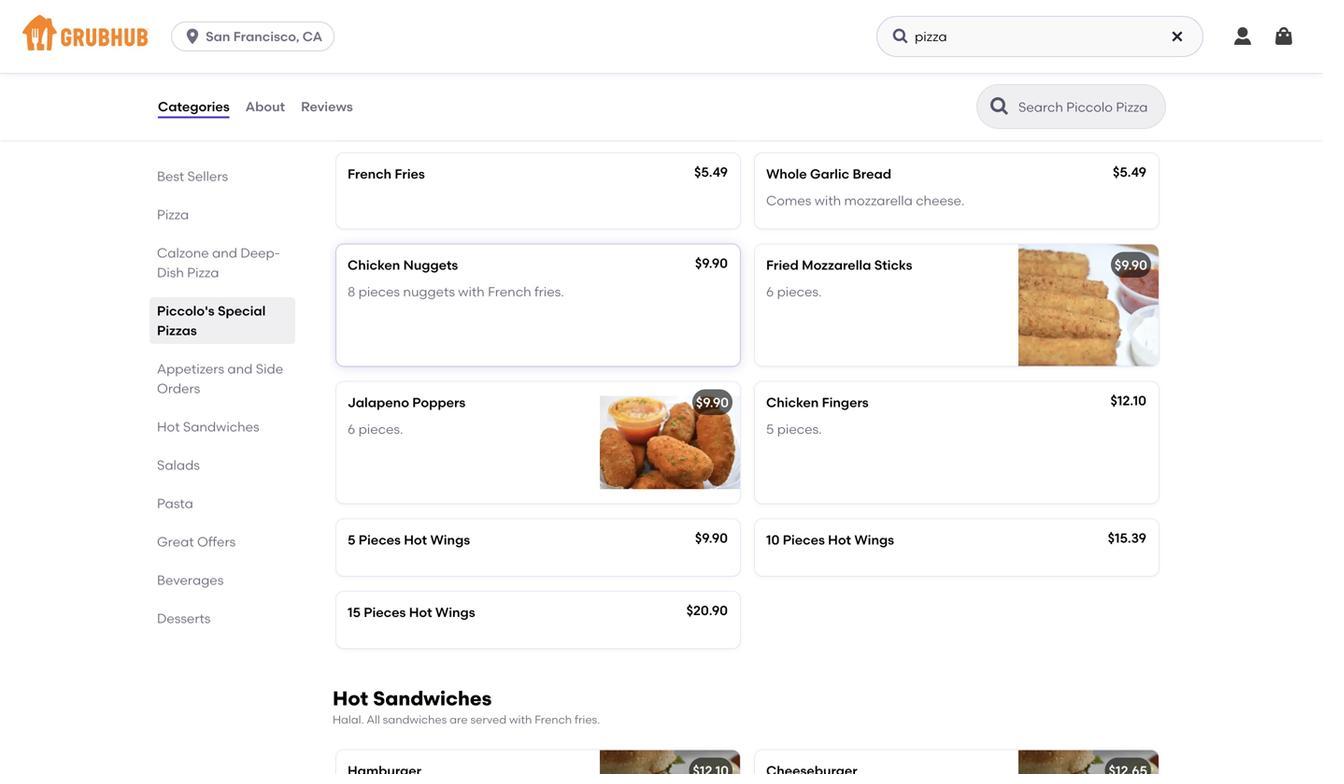 Task type: vqa. For each thing, say whether or not it's contained in the screenshot.
Otaku Eats image
no



Task type: describe. For each thing, give the bounding box(es) containing it.
onion rings
[[767, 75, 844, 91]]

with left 'blue'
[[407, 24, 430, 38]]

nuggets
[[403, 284, 455, 300]]

served
[[367, 24, 404, 38]]

orders
[[157, 381, 200, 396]]

desserts
[[157, 611, 211, 626]]

cheese. for half garlic bread
[[498, 101, 546, 117]]

$12.10
[[1111, 393, 1147, 409]]

jalapeno poppers image
[[600, 382, 741, 504]]

are
[[450, 713, 468, 726]]

with down half garlic bread
[[396, 101, 423, 117]]

and for appetizers
[[228, 361, 253, 377]]

calzone
[[157, 245, 209, 261]]

10 pieces hot wings
[[767, 532, 895, 548]]

1 halal. from the top
[[333, 24, 364, 38]]

search icon image
[[989, 95, 1012, 118]]

$5.49 left whole
[[695, 164, 728, 180]]

pieces for 15
[[364, 604, 406, 620]]

0 vertical spatial french
[[348, 166, 392, 182]]

6 pieces. for fried
[[767, 284, 822, 300]]

hot for 10 pieces hot wings
[[829, 532, 852, 548]]

pieces for 10
[[783, 532, 825, 548]]

piccolo's special pizzas tab
[[157, 301, 288, 340]]

ranch
[[503, 24, 535, 38]]

pizzas
[[157, 323, 197, 338]]

pieces. for jalapeno
[[359, 421, 403, 437]]

$5.49 for onion rings
[[1114, 73, 1147, 89]]

hot inside hot sandwiches halal. all sandwiches are served with french fries.
[[333, 687, 368, 710]]

main navigation navigation
[[0, 0, 1324, 73]]

bread for half garlic bread
[[420, 75, 459, 91]]

or
[[538, 24, 549, 38]]

appetizers and side orders
[[157, 361, 283, 396]]

comes for whole
[[767, 193, 812, 208]]

francisco,
[[234, 29, 300, 44]]

10
[[767, 532, 780, 548]]

rings
[[808, 75, 844, 91]]

1 horizontal spatial svg image
[[1232, 25, 1255, 48]]

comes for half
[[348, 101, 393, 117]]

deep-
[[241, 245, 280, 261]]

hot for 5 pieces hot wings
[[404, 532, 427, 548]]

pizza inside calzone and deep- dish pizza
[[187, 265, 219, 280]]

fingers
[[822, 395, 869, 411]]

6 for fried
[[767, 284, 774, 300]]

cheese,
[[459, 24, 501, 38]]

chicken nuggets
[[348, 257, 458, 273]]

pizza tab
[[157, 205, 288, 224]]

mozzarella
[[802, 257, 872, 273]]

pieces for 5
[[359, 532, 401, 548]]

fried mozzarella sticks
[[767, 257, 913, 273]]

salads
[[157, 457, 200, 473]]

fried
[[767, 257, 799, 273]]

dish
[[157, 265, 184, 280]]

cheese. for whole garlic bread
[[916, 193, 965, 208]]

ketchup
[[552, 24, 596, 38]]

sauce.
[[599, 24, 634, 38]]

5 pieces.
[[767, 421, 822, 437]]

pasta tab
[[157, 494, 288, 513]]

5 for 5 pieces.
[[767, 421, 774, 437]]

great offers
[[157, 534, 236, 550]]

cheeseburger image
[[1019, 750, 1159, 774]]

bread for whole garlic bread
[[853, 166, 892, 182]]

onion
[[767, 75, 805, 91]]

comes with mozzarella cheese. for whole garlic bread
[[767, 193, 965, 208]]

hamburger image
[[600, 750, 741, 774]]

about button
[[245, 73, 286, 140]]

0 horizontal spatial svg image
[[1171, 29, 1186, 44]]

best sellers
[[157, 168, 228, 184]]

comes with mozzarella cheese. for half garlic bread
[[348, 101, 546, 117]]

best sellers tab
[[157, 166, 288, 186]]

appetizers and side orders tab
[[157, 359, 288, 398]]

half
[[348, 75, 375, 91]]

5 pieces hot wings
[[348, 532, 470, 548]]

0 vertical spatial fries.
[[535, 284, 564, 300]]

beverages tab
[[157, 570, 288, 590]]



Task type: locate. For each thing, give the bounding box(es) containing it.
1 vertical spatial mozzarella
[[845, 193, 913, 208]]

2 horizontal spatial svg image
[[1273, 25, 1296, 48]]

0 vertical spatial chicken
[[348, 257, 400, 273]]

pieces. for chicken
[[778, 421, 822, 437]]

2 halal. from the top
[[333, 713, 364, 726]]

french right served
[[535, 713, 572, 726]]

5 down chicken fingers
[[767, 421, 774, 437]]

1 vertical spatial halal.
[[333, 713, 364, 726]]

pieces. down fried
[[778, 284, 822, 300]]

jalapeno poppers
[[348, 395, 466, 411]]

1 vertical spatial cheese.
[[916, 193, 965, 208]]

all
[[367, 713, 380, 726]]

sandwiches for hot sandwiches
[[183, 419, 260, 435]]

$5.49 for whole garlic bread
[[1114, 164, 1147, 180]]

1 vertical spatial sandwiches
[[373, 687, 492, 710]]

garlic right half
[[378, 75, 417, 91]]

0 vertical spatial pizza
[[157, 207, 189, 223]]

offers
[[197, 534, 236, 550]]

wings
[[431, 532, 470, 548], [855, 532, 895, 548], [436, 604, 476, 620]]

pieces.
[[778, 284, 822, 300], [359, 421, 403, 437], [778, 421, 822, 437]]

6 down jalapeno
[[348, 421, 355, 437]]

svg image
[[1232, 25, 1255, 48], [1171, 29, 1186, 44]]

0 horizontal spatial chicken
[[348, 257, 400, 273]]

1 horizontal spatial french
[[488, 284, 532, 300]]

pieces. for fried
[[778, 284, 822, 300]]

great
[[157, 534, 194, 550]]

piccolo's special pizzas
[[157, 303, 266, 338]]

6 pieces. for jalapeno
[[348, 421, 403, 437]]

sandwiches for hot sandwiches halal. all sandwiches are served with french fries.
[[373, 687, 492, 710]]

1 horizontal spatial 5
[[767, 421, 774, 437]]

chicken for pieces
[[348, 257, 400, 273]]

hot sandwiches
[[157, 419, 260, 435]]

and
[[212, 245, 238, 261], [228, 361, 253, 377]]

french left 'fries'
[[348, 166, 392, 182]]

garlic for whole
[[811, 166, 850, 182]]

$4.39
[[695, 73, 728, 89]]

0 vertical spatial halal.
[[333, 24, 364, 38]]

french fries
[[348, 166, 425, 182]]

pieces right 10 on the bottom right
[[783, 532, 825, 548]]

mozzarella for half garlic bread
[[426, 101, 494, 117]]

hot up 'salads'
[[157, 419, 180, 435]]

15 pieces hot wings
[[348, 604, 476, 620]]

sandwiches inside hot sandwiches tab
[[183, 419, 260, 435]]

1 vertical spatial 5
[[348, 532, 356, 548]]

mozzarella down whole garlic bread
[[845, 193, 913, 208]]

0 horizontal spatial fries.
[[535, 284, 564, 300]]

$20.90
[[687, 603, 728, 618]]

svg image
[[1273, 25, 1296, 48], [183, 27, 202, 46], [892, 27, 911, 46]]

1 horizontal spatial 6 pieces.
[[767, 284, 822, 300]]

0 vertical spatial comes
[[348, 101, 393, 117]]

best
[[157, 168, 184, 184]]

Search for food, convenience, alcohol... search field
[[877, 16, 1204, 57]]

0 horizontal spatial comes
[[348, 101, 393, 117]]

hot right 10 on the bottom right
[[829, 532, 852, 548]]

pasta
[[157, 496, 193, 511]]

side
[[256, 361, 283, 377]]

with right nuggets
[[458, 284, 485, 300]]

1 vertical spatial 6
[[348, 421, 355, 437]]

piccolo's
[[157, 303, 215, 319]]

blue
[[433, 24, 456, 38]]

chicken up 5 pieces.
[[767, 395, 819, 411]]

0 horizontal spatial mozzarella
[[426, 101, 494, 117]]

comes with mozzarella cheese.
[[348, 101, 546, 117], [767, 193, 965, 208]]

sandwiches up the salads tab
[[183, 419, 260, 435]]

desserts tab
[[157, 609, 288, 628]]

15
[[348, 604, 361, 620]]

calzone and deep- dish pizza tab
[[157, 243, 288, 282]]

special
[[218, 303, 266, 319]]

1 horizontal spatial chicken
[[767, 395, 819, 411]]

6
[[767, 284, 774, 300], [348, 421, 355, 437]]

pizza down "calzone" in the top left of the page
[[187, 265, 219, 280]]

about
[[246, 99, 285, 114]]

appetizers
[[157, 361, 224, 377]]

0 vertical spatial 5
[[767, 421, 774, 437]]

sandwiches
[[383, 713, 447, 726]]

0 horizontal spatial comes with mozzarella cheese.
[[348, 101, 546, 117]]

chicken up pieces
[[348, 257, 400, 273]]

pieces
[[359, 284, 400, 300]]

hot sandwiches tab
[[157, 417, 288, 437]]

halal. left all
[[333, 713, 364, 726]]

$15.39
[[1109, 530, 1147, 546]]

san francisco, ca button
[[171, 22, 342, 51]]

1 vertical spatial and
[[228, 361, 253, 377]]

6 down fried
[[767, 284, 774, 300]]

jalapeno
[[348, 395, 409, 411]]

0 vertical spatial 6 pieces.
[[767, 284, 822, 300]]

1 vertical spatial chicken
[[767, 395, 819, 411]]

with down whole garlic bread
[[815, 193, 842, 208]]

with
[[407, 24, 430, 38], [396, 101, 423, 117], [815, 193, 842, 208], [458, 284, 485, 300], [510, 713, 532, 726]]

calzone and deep- dish pizza
[[157, 245, 280, 280]]

with right served
[[510, 713, 532, 726]]

half garlic bread
[[348, 75, 459, 91]]

0 horizontal spatial 5
[[348, 532, 356, 548]]

chicken for pieces.
[[767, 395, 819, 411]]

0 vertical spatial mozzarella
[[426, 101, 494, 117]]

1 vertical spatial french
[[488, 284, 532, 300]]

1 horizontal spatial mozzarella
[[845, 193, 913, 208]]

french inside hot sandwiches halal. all sandwiches are served with french fries.
[[535, 713, 572, 726]]

and inside appetizers and side orders
[[228, 361, 253, 377]]

chicken fingers
[[767, 395, 869, 411]]

comes down half
[[348, 101, 393, 117]]

garlic right whole
[[811, 166, 850, 182]]

beverages
[[157, 572, 224, 588]]

and left deep-
[[212, 245, 238, 261]]

1 vertical spatial comes
[[767, 193, 812, 208]]

1 horizontal spatial svg image
[[892, 27, 911, 46]]

$5.49 up search piccolo pizza search box
[[1114, 73, 1147, 89]]

0 horizontal spatial 6
[[348, 421, 355, 437]]

0 vertical spatial cheese.
[[498, 101, 546, 117]]

comes
[[348, 101, 393, 117], [767, 193, 812, 208]]

sellers
[[187, 168, 228, 184]]

garlic for half
[[378, 75, 417, 91]]

1 horizontal spatial cheese.
[[916, 193, 965, 208]]

$5.49 down search piccolo pizza search box
[[1114, 164, 1147, 180]]

halal. right ca
[[333, 24, 364, 38]]

6 pieces.
[[767, 284, 822, 300], [348, 421, 403, 437]]

6 pieces. down jalapeno
[[348, 421, 403, 437]]

1 horizontal spatial garlic
[[811, 166, 850, 182]]

0 horizontal spatial bread
[[420, 75, 459, 91]]

0 horizontal spatial svg image
[[183, 27, 202, 46]]

1 horizontal spatial comes
[[767, 193, 812, 208]]

hot inside hot sandwiches tab
[[157, 419, 180, 435]]

nuggets
[[404, 257, 458, 273]]

categories
[[158, 99, 230, 114]]

san
[[206, 29, 230, 44]]

halal. inside hot sandwiches halal. all sandwiches are served with french fries.
[[333, 713, 364, 726]]

1 horizontal spatial bread
[[853, 166, 892, 182]]

comes down whole
[[767, 193, 812, 208]]

pizza down best
[[157, 207, 189, 223]]

2 vertical spatial french
[[535, 713, 572, 726]]

cheese.
[[498, 101, 546, 117], [916, 193, 965, 208]]

french right nuggets
[[488, 284, 532, 300]]

hot up 15 pieces hot wings
[[404, 532, 427, 548]]

pizza
[[157, 207, 189, 223], [187, 265, 219, 280]]

and for calzone
[[212, 245, 238, 261]]

0 horizontal spatial cheese.
[[498, 101, 546, 117]]

pieces up the "15" at the bottom left
[[359, 532, 401, 548]]

6 for jalapeno
[[348, 421, 355, 437]]

comes with mozzarella cheese. down half garlic bread
[[348, 101, 546, 117]]

1 vertical spatial bread
[[853, 166, 892, 182]]

1 horizontal spatial fries.
[[575, 713, 600, 726]]

1 vertical spatial fries.
[[575, 713, 600, 726]]

reviews
[[301, 99, 353, 114]]

wings for 5 pieces hot wings
[[431, 532, 470, 548]]

great offers tab
[[157, 532, 288, 552]]

1 vertical spatial pizza
[[187, 265, 219, 280]]

pieces
[[359, 532, 401, 548], [783, 532, 825, 548], [364, 604, 406, 620]]

halal.
[[333, 24, 364, 38], [333, 713, 364, 726]]

san francisco, ca
[[206, 29, 323, 44]]

bread down 'blue'
[[420, 75, 459, 91]]

reviews button
[[300, 73, 354, 140]]

french
[[348, 166, 392, 182], [488, 284, 532, 300], [535, 713, 572, 726]]

hot right the "15" at the bottom left
[[409, 604, 432, 620]]

and left side on the left top of page
[[228, 361, 253, 377]]

8
[[348, 284, 356, 300]]

Search Piccolo Pizza search field
[[1017, 98, 1160, 116]]

bread
[[420, 75, 459, 91], [853, 166, 892, 182]]

categories button
[[157, 73, 231, 140]]

wings for 10 pieces hot wings
[[855, 532, 895, 548]]

sticks
[[875, 257, 913, 273]]

pieces. down jalapeno
[[359, 421, 403, 437]]

0 horizontal spatial sandwiches
[[183, 419, 260, 435]]

hot for 15 pieces hot wings
[[409, 604, 432, 620]]

0 vertical spatial sandwiches
[[183, 419, 260, 435]]

0 horizontal spatial 6 pieces.
[[348, 421, 403, 437]]

1 horizontal spatial 6
[[767, 284, 774, 300]]

halal. served with blue cheese, ranch or ketchup sauce.
[[333, 24, 634, 38]]

hot sandwiches halal. all sandwiches are served with french fries.
[[333, 687, 600, 726]]

comes with mozzarella cheese. down whole garlic bread
[[767, 193, 965, 208]]

sandwiches inside hot sandwiches halal. all sandwiches are served with french fries.
[[373, 687, 492, 710]]

salads tab
[[157, 455, 288, 475]]

5 for 5 pieces hot wings
[[348, 532, 356, 548]]

mozzarella down half garlic bread
[[426, 101, 494, 117]]

1 vertical spatial garlic
[[811, 166, 850, 182]]

1 vertical spatial comes with mozzarella cheese.
[[767, 193, 965, 208]]

and inside calzone and deep- dish pizza
[[212, 245, 238, 261]]

garlic
[[378, 75, 417, 91], [811, 166, 850, 182]]

$5.49
[[1114, 73, 1147, 89], [695, 164, 728, 180], [1114, 164, 1147, 180]]

pieces right the "15" at the bottom left
[[364, 604, 406, 620]]

2 horizontal spatial french
[[535, 713, 572, 726]]

whole
[[767, 166, 807, 182]]

wings for 15 pieces hot wings
[[436, 604, 476, 620]]

poppers
[[413, 395, 466, 411]]

0 vertical spatial and
[[212, 245, 238, 261]]

fries. inside hot sandwiches halal. all sandwiches are served with french fries.
[[575, 713, 600, 726]]

bread right whole
[[853, 166, 892, 182]]

hot
[[157, 419, 180, 435], [404, 532, 427, 548], [829, 532, 852, 548], [409, 604, 432, 620], [333, 687, 368, 710]]

svg image inside san francisco, ca button
[[183, 27, 202, 46]]

1 horizontal spatial comes with mozzarella cheese.
[[767, 193, 965, 208]]

served
[[471, 713, 507, 726]]

0 horizontal spatial garlic
[[378, 75, 417, 91]]

chicken
[[348, 257, 400, 273], [767, 395, 819, 411]]

0 horizontal spatial french
[[348, 166, 392, 182]]

fries
[[395, 166, 425, 182]]

8 pieces nuggets with french fries.
[[348, 284, 564, 300]]

0 vertical spatial bread
[[420, 75, 459, 91]]

6 pieces. down fried
[[767, 284, 822, 300]]

pieces. down chicken fingers
[[778, 421, 822, 437]]

0 vertical spatial comes with mozzarella cheese.
[[348, 101, 546, 117]]

mozzarella
[[426, 101, 494, 117], [845, 193, 913, 208]]

1 vertical spatial 6 pieces.
[[348, 421, 403, 437]]

fries.
[[535, 284, 564, 300], [575, 713, 600, 726]]

with inside hot sandwiches halal. all sandwiches are served with french fries.
[[510, 713, 532, 726]]

$9.90
[[696, 255, 728, 271], [1115, 257, 1148, 273], [696, 395, 729, 411], [696, 530, 728, 546]]

sandwiches up "sandwiches"
[[373, 687, 492, 710]]

1 horizontal spatial sandwiches
[[373, 687, 492, 710]]

ca
[[303, 29, 323, 44]]

whole garlic bread
[[767, 166, 892, 182]]

hot up all
[[333, 687, 368, 710]]

0 vertical spatial garlic
[[378, 75, 417, 91]]

fried mozzarella sticks image
[[1019, 245, 1159, 366]]

5 up the "15" at the bottom left
[[348, 532, 356, 548]]

mozzarella for whole garlic bread
[[845, 193, 913, 208]]

0 vertical spatial 6
[[767, 284, 774, 300]]



